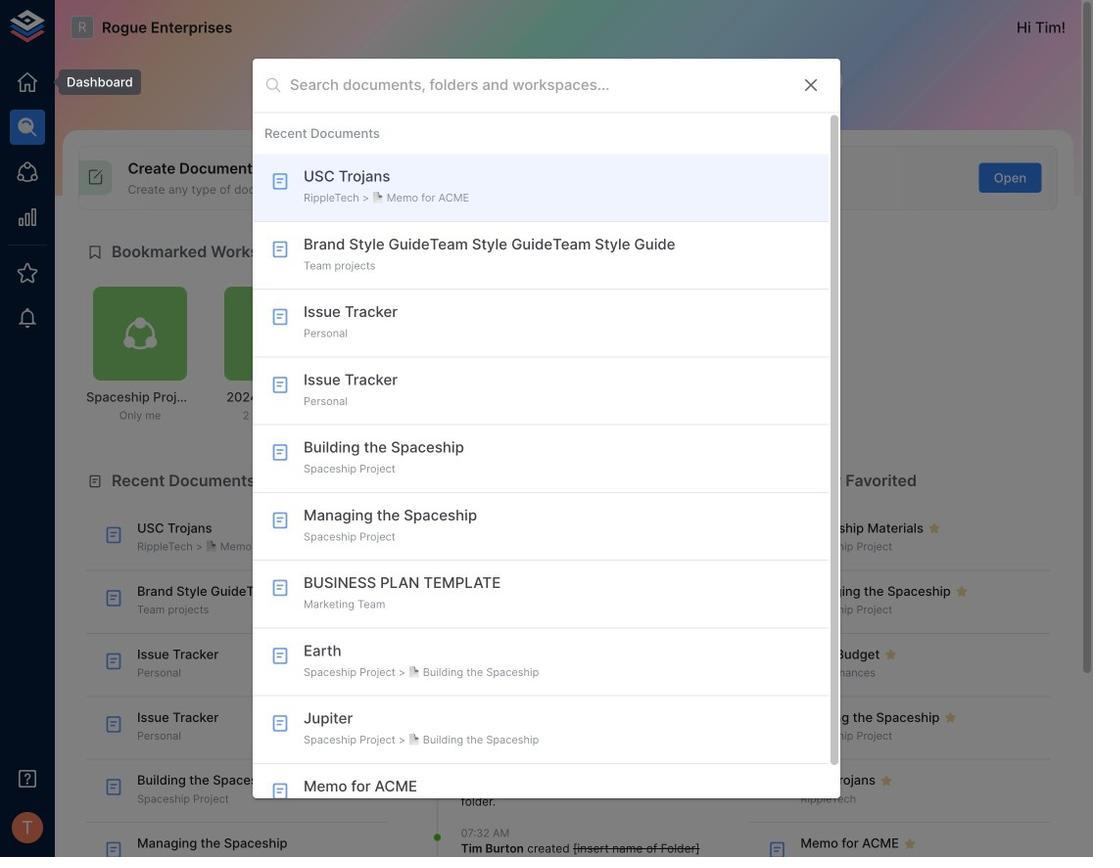 Task type: describe. For each thing, give the bounding box(es) containing it.
Search documents, folders and workspaces... text field
[[290, 70, 785, 100]]



Task type: vqa. For each thing, say whether or not it's contained in the screenshot.
Marketing Team link
no



Task type: locate. For each thing, give the bounding box(es) containing it.
tooltip
[[45, 70, 141, 95]]

dialog
[[253, 59, 840, 832]]



